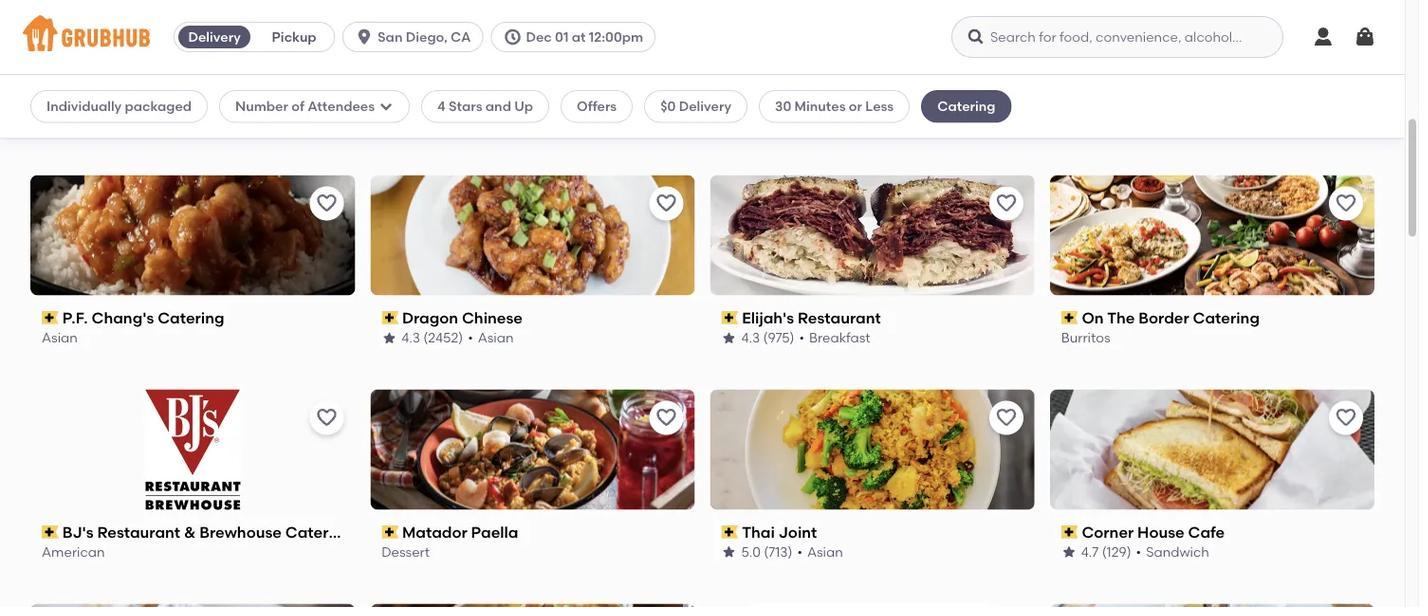 Task type: locate. For each thing, give the bounding box(es) containing it.
4.8 down the abbey's
[[741, 116, 760, 132]]

subscription pass image inside 'thai joint' link
[[721, 525, 738, 539]]

asian down 'joint'
[[807, 544, 843, 560]]

catering right the brewhouse
[[285, 523, 352, 541]]

• down the elijah's restaurant
[[799, 330, 804, 346]]

thai
[[742, 523, 775, 541]]

30 minutes or less
[[775, 98, 894, 114]]

thai joint logo image
[[710, 389, 1035, 510]]

star icon image down $0 delivery
[[721, 116, 737, 131]]

subscription pass image for bj's restaurant & brewhouse catering
[[42, 525, 59, 539]]

4.8 (1319)
[[741, 116, 798, 132]]

bj's restaurant & brewhouse catering link
[[42, 521, 352, 543]]

1 horizontal spatial cafe
[[1188, 523, 1225, 541]]

svg image for san diego, ca
[[355, 28, 374, 46]]

asian down p.f.
[[42, 330, 78, 346]]

asian for dragon chinese
[[478, 330, 514, 346]]

0 horizontal spatial delivery
[[188, 29, 241, 45]]

star icon image left 4.3 (975)
[[721, 330, 737, 346]]

dragon chinese  logo image
[[370, 175, 695, 296]]

1 vertical spatial restaurant
[[97, 523, 180, 541]]

star icon image left 4.3 (2452)
[[382, 330, 397, 346]]

$0
[[660, 98, 676, 114]]

catering
[[938, 98, 996, 114], [158, 308, 224, 327], [1193, 308, 1260, 327], [285, 523, 352, 541]]

subscription pass image left bj's
[[42, 525, 59, 539]]

subscription pass image inside matador paella link
[[382, 525, 398, 539]]

subscription pass image inside corner house cafe link
[[1061, 525, 1078, 539]]

save this restaurant image for thai joint
[[995, 406, 1018, 429]]

p.f. chang's catering link
[[42, 307, 344, 328]]

4.7 (129)
[[1081, 544, 1131, 560]]

1 vertical spatial pizza
[[473, 116, 505, 132]]

2 4.3 from the left
[[741, 330, 760, 346]]

pizza up '• pizza'
[[463, 94, 502, 113]]

grotto
[[505, 94, 555, 113]]

save this restaurant button for corner house cafe
[[1329, 401, 1363, 435]]

abbey's
[[742, 94, 802, 113]]

subscription pass image for corner house cafe
[[1061, 525, 1078, 539]]

• for pizza
[[463, 116, 468, 132]]

4.3 (975)
[[741, 330, 795, 346]]

number
[[235, 98, 288, 114]]

svg image inside san diego, ca button
[[355, 28, 374, 46]]

0 horizontal spatial asian
[[42, 330, 78, 346]]

subscription pass image left thai
[[721, 525, 738, 539]]

pernicano's ristorante logo image
[[1050, 604, 1375, 607]]

save this restaurant image
[[315, 192, 338, 215], [1335, 192, 1358, 215], [315, 406, 338, 429], [995, 406, 1018, 429], [1335, 406, 1358, 429]]

star icon image for filippi's
[[382, 116, 397, 131]]

subscription pass image inside bj's restaurant & brewhouse catering link
[[42, 525, 59, 539]]

save this restaurant image
[[655, 192, 678, 215], [995, 192, 1018, 215], [655, 406, 678, 429]]

2 horizontal spatial asian
[[807, 544, 843, 560]]

subscription pass image left the abbey's
[[721, 97, 738, 110]]

0 horizontal spatial svg image
[[355, 28, 374, 46]]

1 4.3 from the left
[[402, 330, 420, 346]]

svg image inside dec 01 at 12:00pm 'button'
[[503, 28, 522, 46]]

4.3 (2452)
[[402, 330, 463, 346]]

0 horizontal spatial 4.8
[[402, 116, 420, 132]]

1 horizontal spatial • asian
[[797, 544, 843, 560]]

4.3 for elijah's restaurant
[[741, 330, 760, 346]]

border
[[1139, 308, 1189, 327]]

number of attendees
[[235, 98, 375, 114]]

individually packaged
[[46, 98, 192, 114]]

4.8 (1514)
[[402, 116, 458, 132]]

main navigation navigation
[[0, 0, 1405, 75]]

cafe
[[122, 94, 159, 113], [1188, 523, 1225, 541]]

catering right border
[[1193, 308, 1260, 327]]

2 4.8 from the left
[[741, 116, 760, 132]]

subscription pass image inside filippi's pizza grotto - mira mesa link
[[382, 97, 398, 110]]

at
[[572, 29, 586, 45]]

star icon image left 5.0
[[721, 545, 737, 560]]

matador paella link
[[382, 521, 684, 543]]

burritos
[[1061, 330, 1111, 346]]

matador paella logo image
[[370, 389, 695, 510]]

0 vertical spatial cafe
[[122, 94, 159, 113]]

subscription pass image inside elijah's restaurant link
[[721, 311, 738, 324]]

• asian for joint
[[797, 544, 843, 560]]

0 horizontal spatial • asian
[[468, 330, 514, 346]]

save this restaurant image for corner house cafe
[[1335, 406, 1358, 429]]

elijah's restaurant
[[742, 308, 881, 327]]

1 vertical spatial cafe
[[1188, 523, 1225, 541]]

subscription pass image inside abbey's real texas bbq link
[[721, 97, 738, 110]]

-
[[558, 94, 565, 113]]

svg image
[[1312, 26, 1335, 48], [1354, 26, 1377, 48], [967, 28, 986, 46]]

• down 'joint'
[[797, 544, 803, 560]]

chang's
[[92, 308, 154, 327]]

4.8 down filippi's
[[402, 116, 420, 132]]

save this restaurant image for bj's restaurant & brewhouse catering
[[315, 406, 338, 429]]

• down dragon chinese
[[468, 330, 473, 346]]

• right (129)
[[1136, 544, 1141, 560]]

bj's
[[62, 523, 94, 541]]

subscription pass image for p.f. chang's catering
[[42, 311, 59, 324]]

0 vertical spatial restaurant
[[798, 308, 881, 327]]

• asian
[[468, 330, 514, 346], [797, 544, 843, 560]]

subscription pass image for filippi's pizza grotto - mira mesa
[[382, 97, 398, 110]]

bj's restaurant & brewhouse catering logo image
[[145, 389, 240, 510]]

svg image
[[355, 28, 374, 46], [503, 28, 522, 46], [379, 99, 394, 114]]

1 horizontal spatial 4.3
[[741, 330, 760, 346]]

0 vertical spatial • asian
[[468, 330, 514, 346]]

svg image left san
[[355, 28, 374, 46]]

0 vertical spatial pizza
[[463, 94, 502, 113]]

subscription pass image inside urbane cafe link
[[42, 97, 59, 110]]

sammy's food & wine catering logo image
[[30, 604, 355, 607]]

• for chinese
[[468, 330, 473, 346]]

restaurant up breakfast
[[798, 308, 881, 327]]

0 horizontal spatial cafe
[[122, 94, 159, 113]]

(129)
[[1102, 544, 1131, 560]]

asian
[[42, 330, 78, 346], [478, 330, 514, 346], [807, 544, 843, 560]]

01
[[555, 29, 569, 45]]

save this restaurant image for on the border catering
[[1335, 192, 1358, 215]]

catering right chang's
[[158, 308, 224, 327]]

save this restaurant button for on the border catering
[[1329, 186, 1363, 221]]

0 horizontal spatial restaurant
[[97, 523, 180, 541]]

stars
[[449, 98, 482, 114]]

(713)
[[764, 544, 793, 560]]

delivery button
[[175, 22, 254, 52]]

subscription pass image
[[721, 97, 738, 110], [42, 311, 59, 324], [1061, 311, 1078, 324], [721, 525, 738, 539]]

svg image for dec 01 at 12:00pm
[[503, 28, 522, 46]]

1 horizontal spatial restaurant
[[798, 308, 881, 327]]

subscription pass image for urbane cafe
[[42, 97, 59, 110]]

subscription pass image up dessert
[[382, 525, 398, 539]]

subscription pass image inside the p.f. chang's catering link
[[42, 311, 59, 324]]

cafe right urbane
[[122, 94, 159, 113]]

star icon image for abbey's
[[721, 116, 737, 131]]

4.8
[[402, 116, 420, 132], [741, 116, 760, 132]]

san diego, ca button
[[343, 22, 491, 52]]

rubio's coastal grill catering logo image
[[1152, 0, 1273, 81]]

star icon image left the 4.7 at the bottom right of the page
[[1061, 545, 1077, 560]]

and
[[486, 98, 511, 114]]

delivery up urbane cafe link
[[188, 29, 241, 45]]

elijah's restaurant link
[[721, 307, 1023, 328]]

&
[[184, 523, 196, 541]]

save this restaurant button for elijah's restaurant
[[989, 186, 1023, 221]]

texas
[[843, 94, 885, 113]]

4.3 down elijah's
[[741, 330, 760, 346]]

subscription pass image left dragon
[[382, 311, 398, 324]]

1 vertical spatial • asian
[[797, 544, 843, 560]]

asian for thai joint
[[807, 544, 843, 560]]

(1514)
[[424, 116, 458, 132]]

star icon image for elijah's
[[721, 330, 737, 346]]

star icon image left 4.8 (1514)
[[382, 116, 397, 131]]

• asian down 'joint'
[[797, 544, 843, 560]]

up
[[514, 98, 533, 114]]

1 vertical spatial delivery
[[679, 98, 731, 114]]

• down minutes
[[802, 116, 808, 132]]

5.0
[[741, 544, 761, 560]]

restaurant left &
[[97, 523, 180, 541]]

subscription pass image inside dragon chinese 'link'
[[382, 311, 398, 324]]

delivery
[[188, 29, 241, 45], [679, 98, 731, 114]]

subscription pass image for elijah's restaurant
[[721, 311, 738, 324]]

save this restaurant button for bj's restaurant & brewhouse catering
[[310, 401, 344, 435]]

4.3
[[402, 330, 420, 346], [741, 330, 760, 346]]

save this restaurant image for p.f. chang's catering
[[315, 192, 338, 215]]

subscription pass image inside on the border catering link
[[1061, 311, 1078, 324]]

2 horizontal spatial svg image
[[503, 28, 522, 46]]

subscription pass image left corner
[[1061, 525, 1078, 539]]

subscription pass image left filippi's
[[382, 97, 398, 110]]

4.3 down dragon
[[402, 330, 420, 346]]

pickup button
[[254, 22, 334, 52]]

pizza down 4 stars and up
[[473, 116, 505, 132]]

restaurant inside bj's restaurant & brewhouse catering link
[[97, 523, 180, 541]]

0 horizontal spatial 4.3
[[402, 330, 420, 346]]

restaurant
[[798, 308, 881, 327], [97, 523, 180, 541]]

restaurant inside elijah's restaurant link
[[798, 308, 881, 327]]

urbane cafe
[[62, 94, 159, 113]]

svg image left filippi's
[[379, 99, 394, 114]]

subscription pass image up bowls
[[42, 97, 59, 110]]

1 horizontal spatial asian
[[478, 330, 514, 346]]

subscription pass image left on
[[1061, 311, 1078, 324]]

asian down chinese
[[478, 330, 514, 346]]

star icon image
[[382, 116, 397, 131], [721, 116, 737, 131], [382, 330, 397, 346], [721, 330, 737, 346], [721, 545, 737, 560], [1061, 545, 1077, 560]]

subscription pass image for dragon chinese
[[382, 311, 398, 324]]

• down "stars"
[[463, 116, 468, 132]]

1 4.8 from the left
[[402, 116, 420, 132]]

1 horizontal spatial 4.8
[[741, 116, 760, 132]]

matador paella
[[402, 523, 518, 541]]

bowls
[[42, 116, 78, 132]]

svg image left dec
[[503, 28, 522, 46]]

subscription pass image left elijah's
[[721, 311, 738, 324]]

subscription pass image left p.f.
[[42, 311, 59, 324]]

4.8 for abbey's real texas bbq
[[741, 116, 760, 132]]

0 vertical spatial delivery
[[188, 29, 241, 45]]

p.f. chang's catering logo image
[[30, 175, 355, 296]]

•
[[463, 116, 468, 132], [802, 116, 808, 132], [468, 330, 473, 346], [799, 330, 804, 346], [797, 544, 803, 560], [1136, 544, 1141, 560]]

1 horizontal spatial svg image
[[1312, 26, 1335, 48]]

pizza
[[463, 94, 502, 113], [473, 116, 505, 132]]

delivery right $0
[[679, 98, 731, 114]]

paella
[[471, 523, 518, 541]]

subscription pass image
[[42, 97, 59, 110], [382, 97, 398, 110], [382, 311, 398, 324], [721, 311, 738, 324], [42, 525, 59, 539], [382, 525, 398, 539], [1061, 525, 1078, 539]]

restaurant for elijah's
[[798, 308, 881, 327]]

cafe up sandwich
[[1188, 523, 1225, 541]]

• asian down chinese
[[468, 330, 514, 346]]



Task type: describe. For each thing, give the bounding box(es) containing it.
save this restaurant image for elijah's restaurant
[[995, 192, 1018, 215]]

american
[[42, 544, 105, 560]]

san
[[378, 29, 403, 45]]

of
[[291, 98, 305, 114]]

• for joint
[[797, 544, 803, 560]]

2 horizontal spatial svg image
[[1354, 26, 1377, 48]]

elijah's
[[742, 308, 794, 327]]

save this restaurant button for p.f. chang's catering
[[310, 186, 344, 221]]

Search for food, convenience, alcohol... search field
[[952, 16, 1284, 58]]

30
[[775, 98, 791, 114]]

tandoori hut logo image
[[370, 604, 695, 607]]

dessert
[[382, 544, 430, 560]]

real
[[806, 94, 840, 113]]

rubicon catering - little italy logo image
[[753, 604, 992, 607]]

4.7
[[1081, 544, 1099, 560]]

pizza for filippi's
[[463, 94, 502, 113]]

5.0 (713)
[[741, 544, 793, 560]]

save this restaurant button for dragon chinese
[[649, 186, 684, 221]]

4.3 for dragon chinese
[[402, 330, 420, 346]]

1 horizontal spatial delivery
[[679, 98, 731, 114]]

chinese
[[462, 308, 523, 327]]

(2452)
[[423, 330, 463, 346]]

subscription pass image for thai joint
[[721, 525, 738, 539]]

bbq
[[889, 94, 922, 113]]

dragon
[[402, 308, 458, 327]]

or
[[849, 98, 862, 114]]

$0 delivery
[[660, 98, 731, 114]]

on the border catering logo image
[[1050, 175, 1375, 296]]

• pizza
[[463, 116, 505, 132]]

4 stars and up
[[437, 98, 533, 114]]

mesa
[[606, 94, 646, 113]]

dec
[[526, 29, 552, 45]]

on
[[1082, 308, 1104, 327]]

save this restaurant image for matador paella
[[655, 406, 678, 429]]

12:00pm
[[589, 29, 643, 45]]

p.f. chang's catering
[[62, 308, 224, 327]]

house
[[1138, 523, 1185, 541]]

matador
[[402, 523, 467, 541]]

the
[[1107, 308, 1135, 327]]

pickup
[[272, 29, 317, 45]]

4
[[437, 98, 446, 114]]

star icon image for corner
[[1061, 545, 1077, 560]]

4.8 for filippi's pizza grotto - mira mesa
[[402, 116, 420, 132]]

packaged
[[125, 98, 192, 114]]

corner house cafe link
[[1061, 521, 1363, 543]]

• sandwich
[[1136, 544, 1210, 560]]

star icon image for thai
[[721, 545, 737, 560]]

save this restaurant image for dragon chinese
[[655, 192, 678, 215]]

filippi's
[[402, 94, 459, 113]]

diego,
[[406, 29, 448, 45]]

breakfast
[[809, 330, 871, 346]]

• chicken
[[802, 116, 865, 132]]

ca
[[451, 29, 471, 45]]

thai joint
[[742, 523, 817, 541]]

corner house cafe logo image
[[1050, 389, 1375, 510]]

subscription pass image for abbey's real texas bbq
[[721, 97, 738, 110]]

filippi's pizza grotto - mira mesa link
[[382, 93, 684, 114]]

abbey's real texas bbq link
[[721, 93, 1023, 114]]

less
[[866, 98, 894, 114]]

dragon chinese
[[402, 308, 523, 327]]

subscription pass image for matador paella
[[382, 525, 398, 539]]

catering right the bbq
[[938, 98, 996, 114]]

corner house cafe
[[1082, 523, 1225, 541]]

mira
[[568, 94, 602, 113]]

thai joint link
[[721, 521, 1023, 543]]

chicken
[[812, 116, 865, 132]]

dec 01 at 12:00pm button
[[491, 22, 663, 52]]

joint
[[779, 523, 817, 541]]

sandwich
[[1146, 544, 1210, 560]]

star icon image for dragon
[[382, 330, 397, 346]]

• for house
[[1136, 544, 1141, 560]]

• breakfast
[[799, 330, 871, 346]]

minutes
[[795, 98, 846, 114]]

urbane
[[62, 94, 118, 113]]

(975)
[[763, 330, 795, 346]]

attendees
[[308, 98, 375, 114]]

corner
[[1082, 523, 1134, 541]]

p.f.
[[62, 308, 88, 327]]

dec 01 at 12:00pm
[[526, 29, 643, 45]]

san diego, ca
[[378, 29, 471, 45]]

dragon chinese link
[[382, 307, 684, 328]]

subscription pass image for on the border catering
[[1061, 311, 1078, 324]]

(1319)
[[763, 116, 798, 132]]

• for real
[[802, 116, 808, 132]]

bj's restaurant & brewhouse catering
[[62, 523, 352, 541]]

save this restaurant button for matador paella
[[649, 401, 684, 435]]

urbane cafe link
[[42, 93, 344, 114]]

on the border catering link
[[1061, 307, 1363, 328]]

filippi's pizza grotto - mira mesa
[[402, 94, 646, 113]]

delivery inside button
[[188, 29, 241, 45]]

save this restaurant button for thai joint
[[989, 401, 1023, 435]]

on the border catering
[[1082, 308, 1260, 327]]

0 horizontal spatial svg image
[[967, 28, 986, 46]]

brewhouse
[[199, 523, 282, 541]]

pizza for •
[[473, 116, 505, 132]]

elijah's restaurant logo image
[[710, 175, 1035, 296]]

restaurant for bj's
[[97, 523, 180, 541]]

• asian for chinese
[[468, 330, 514, 346]]

1 horizontal spatial svg image
[[379, 99, 394, 114]]

individually
[[46, 98, 122, 114]]

abbey's real texas bbq
[[742, 94, 922, 113]]

• for restaurant
[[799, 330, 804, 346]]



Task type: vqa. For each thing, say whether or not it's contained in the screenshot.


